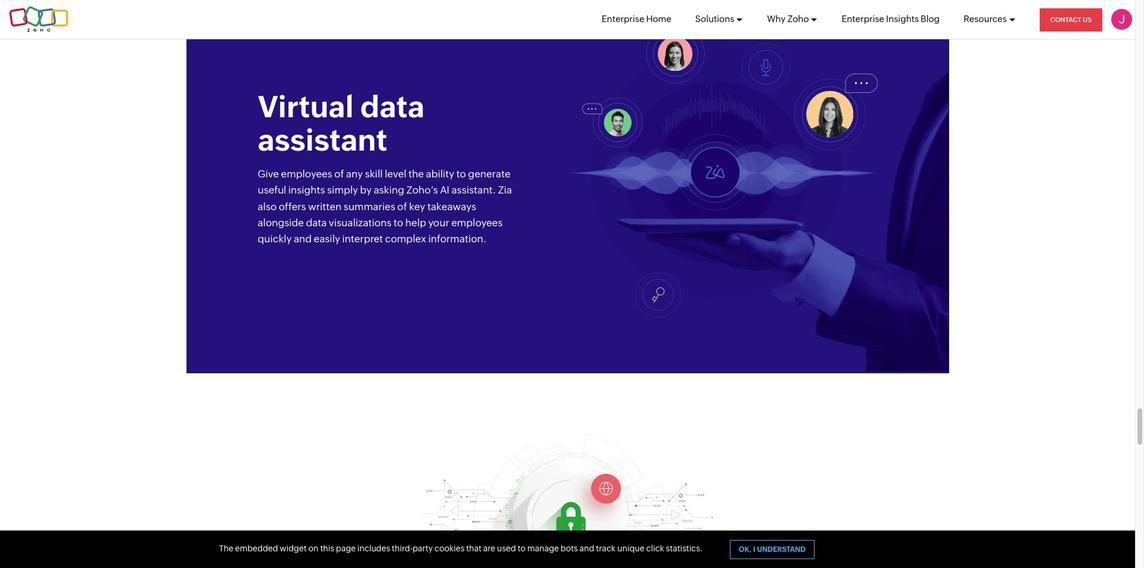 Task type: vqa. For each thing, say whether or not it's contained in the screenshot.
party
yes



Task type: describe. For each thing, give the bounding box(es) containing it.
james peterson image
[[1111, 9, 1132, 30]]

1 vertical spatial employees
[[451, 217, 503, 229]]

zia
[[498, 184, 512, 196]]

offers
[[279, 201, 306, 213]]

alongside
[[258, 217, 304, 229]]

also
[[258, 201, 277, 213]]

home
[[646, 14, 672, 24]]

embedded
[[235, 544, 278, 554]]

page
[[336, 544, 356, 554]]

party
[[413, 544, 433, 554]]

widget
[[280, 544, 307, 554]]

by
[[360, 184, 372, 196]]

blog
[[921, 14, 940, 24]]

takeaways
[[427, 201, 476, 213]]

interpret
[[342, 233, 383, 245]]

contact
[[1050, 16, 1082, 23]]

zoho enterprise logo image
[[9, 6, 69, 32]]

enterprise insights blog link
[[842, 0, 940, 38]]

the embedded widget on this page includes third-party cookies that are used to manage bots and track unique click statistics.
[[219, 544, 703, 554]]

enterprise home
[[602, 14, 672, 24]]

zoho
[[787, 14, 809, 24]]

give
[[258, 168, 279, 180]]

statistics.
[[666, 544, 703, 554]]

data inside virtual data assistant
[[360, 90, 425, 124]]

ai
[[440, 184, 450, 196]]

resources
[[964, 14, 1007, 24]]

this
[[320, 544, 334, 554]]

world-class data security image
[[422, 433, 713, 569]]

1 vertical spatial of
[[397, 201, 407, 213]]

zoho's
[[406, 184, 438, 196]]

insights
[[886, 14, 919, 24]]

the
[[219, 544, 233, 554]]

data inside give employees of any skill level the ability to generate useful insights simply by asking zoho's ai assistant. zia also offers written summaries of key takeaways alongside data visualizations to help your employees quickly and easily interpret complex information.
[[306, 217, 327, 229]]

enterprise for enterprise home
[[602, 14, 644, 24]]

1 vertical spatial and
[[580, 544, 594, 554]]

understand
[[757, 546, 806, 554]]

virtual
[[258, 90, 354, 124]]

why
[[767, 14, 786, 24]]

unique
[[617, 544, 645, 554]]



Task type: locate. For each thing, give the bounding box(es) containing it.
summaries
[[344, 201, 395, 213]]

enterprise for enterprise insights blog
[[842, 14, 884, 24]]

0 horizontal spatial enterprise
[[602, 14, 644, 24]]

employees up information.
[[451, 217, 503, 229]]

easily
[[314, 233, 340, 245]]

2 vertical spatial to
[[518, 544, 526, 554]]

simply
[[327, 184, 358, 196]]

2 enterprise from the left
[[842, 14, 884, 24]]

i
[[753, 546, 756, 554]]

1 horizontal spatial data
[[360, 90, 425, 124]]

key
[[409, 201, 425, 213]]

useful
[[258, 184, 286, 196]]

ok, i understand
[[739, 546, 806, 554]]

0 horizontal spatial data
[[306, 217, 327, 229]]

your
[[428, 217, 449, 229]]

1 vertical spatial data
[[306, 217, 327, 229]]

enterprise
[[602, 14, 644, 24], [842, 14, 884, 24]]

data
[[360, 90, 425, 124], [306, 217, 327, 229]]

1 horizontal spatial to
[[456, 168, 466, 180]]

us
[[1083, 16, 1092, 23]]

insights
[[288, 184, 325, 196]]

skill
[[365, 168, 383, 180]]

to up assistant.
[[456, 168, 466, 180]]

0 horizontal spatial of
[[334, 168, 344, 180]]

0 vertical spatial and
[[294, 233, 312, 245]]

enterprise home link
[[602, 0, 672, 38]]

used
[[497, 544, 516, 554]]

of left any
[[334, 168, 344, 180]]

0 vertical spatial to
[[456, 168, 466, 180]]

0 horizontal spatial to
[[394, 217, 403, 229]]

assistant
[[258, 124, 388, 157]]

asking
[[374, 184, 404, 196]]

1 horizontal spatial of
[[397, 201, 407, 213]]

includes
[[357, 544, 390, 554]]

solutions
[[695, 14, 734, 24]]

contact us
[[1050, 16, 1092, 23]]

1 horizontal spatial employees
[[451, 217, 503, 229]]

enterprise left home
[[602, 14, 644, 24]]

quickly
[[258, 233, 292, 245]]

level
[[385, 168, 407, 180]]

0 horizontal spatial employees
[[281, 168, 332, 180]]

ok,
[[739, 546, 752, 554]]

information.
[[428, 233, 487, 245]]

1 horizontal spatial enterprise
[[842, 14, 884, 24]]

employees up "insights"
[[281, 168, 332, 180]]

ability
[[426, 168, 454, 180]]

to left help
[[394, 217, 403, 229]]

manage
[[527, 544, 559, 554]]

enterprise left insights
[[842, 14, 884, 24]]

employees
[[281, 168, 332, 180], [451, 217, 503, 229]]

generate
[[468, 168, 511, 180]]

any
[[346, 168, 363, 180]]

1 enterprise from the left
[[602, 14, 644, 24]]

cookies
[[435, 544, 465, 554]]

help
[[405, 217, 426, 229]]

and right bots
[[580, 544, 594, 554]]

click
[[646, 544, 664, 554]]

0 vertical spatial employees
[[281, 168, 332, 180]]

to right used
[[518, 544, 526, 554]]

and inside give employees of any skill level the ability to generate useful insights simply by asking zoho's ai assistant. zia also offers written summaries of key takeaways alongside data visualizations to help your employees quickly and easily interpret complex information.
[[294, 233, 312, 245]]

2 horizontal spatial to
[[518, 544, 526, 554]]

0 vertical spatial data
[[360, 90, 425, 124]]

why zoho
[[767, 14, 809, 24]]

1 vertical spatial to
[[394, 217, 403, 229]]

on
[[308, 544, 319, 554]]

bots
[[561, 544, 578, 554]]

virtual data assistant
[[258, 90, 425, 157]]

and left easily
[[294, 233, 312, 245]]

the
[[409, 168, 424, 180]]

virtual data assistant image
[[563, 43, 949, 374]]

of left key
[[397, 201, 407, 213]]

written
[[308, 201, 342, 213]]

1 horizontal spatial and
[[580, 544, 594, 554]]

assistant.
[[452, 184, 496, 196]]

visualizations
[[329, 217, 392, 229]]

contact us link
[[1040, 8, 1102, 32]]

0 horizontal spatial and
[[294, 233, 312, 245]]

third-
[[392, 544, 413, 554]]

give employees of any skill level the ability to generate useful insights simply by asking zoho's ai assistant. zia also offers written summaries of key takeaways alongside data visualizations to help your employees quickly and easily interpret complex information.
[[258, 168, 512, 245]]

to
[[456, 168, 466, 180], [394, 217, 403, 229], [518, 544, 526, 554]]

of
[[334, 168, 344, 180], [397, 201, 407, 213]]

complex
[[385, 233, 426, 245]]

track
[[596, 544, 616, 554]]

that
[[466, 544, 482, 554]]

are
[[483, 544, 495, 554]]

enterprise insights blog
[[842, 14, 940, 24]]

0 vertical spatial of
[[334, 168, 344, 180]]

and
[[294, 233, 312, 245], [580, 544, 594, 554]]



